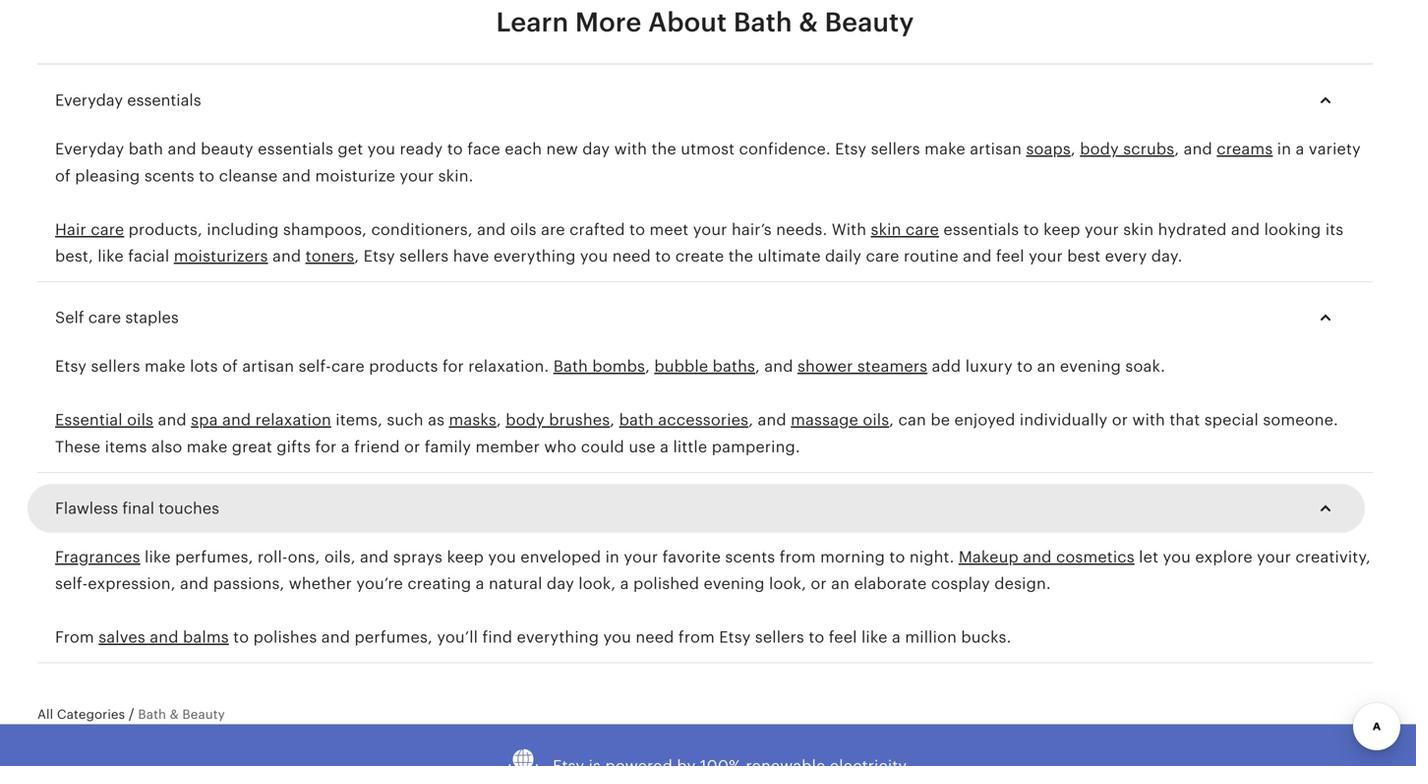 Task type: describe. For each thing, give the bounding box(es) containing it.
roll-
[[258, 548, 288, 566]]

touches
[[159, 500, 219, 517]]

individually
[[1020, 411, 1108, 429]]

all categories link
[[37, 706, 125, 722]]

1 vertical spatial like
[[145, 548, 171, 566]]

its
[[1326, 221, 1344, 238]]

, left body scrubs link
[[1071, 140, 1076, 158]]

accessories
[[658, 411, 749, 429]]

are
[[541, 221, 565, 238]]

sellers down let you explore your creativity, self-expression, and passions, whether you're creating a natural day look, a polished evening look, or an elaborate cosplay design.
[[755, 629, 804, 646]]

shower
[[798, 358, 853, 375]]

1 horizontal spatial from
[[780, 548, 816, 566]]

essential
[[55, 411, 123, 429]]

makeup and cosmetics link
[[959, 548, 1135, 566]]

care down skin care link
[[866, 247, 899, 265]]

like inside essentials to keep your skin hydrated and looking its best, like facial
[[98, 247, 124, 265]]

0 horizontal spatial bath
[[129, 140, 163, 158]]

hair care products, including shampoos, conditioners, and oils are crafted to meet your hair's needs. with skin care
[[55, 221, 939, 238]]

1 horizontal spatial an
[[1037, 358, 1056, 375]]

, down shampoos,
[[354, 247, 359, 265]]

1 horizontal spatial self-
[[299, 358, 331, 375]]

cosmetics
[[1056, 548, 1135, 566]]

little
[[673, 438, 707, 456]]

brushes
[[549, 411, 610, 429]]

cleanse
[[219, 167, 278, 185]]

great
[[232, 438, 272, 456]]

to up skin.
[[447, 140, 463, 158]]

0 vertical spatial perfumes,
[[175, 548, 253, 566]]

tab panel containing everyday essentials
[[37, 65, 1373, 664]]

use
[[629, 438, 656, 456]]

including
[[207, 221, 279, 238]]

skin inside essentials to keep your skin hydrated and looking its best, like facial
[[1123, 221, 1154, 238]]

and up also
[[158, 411, 187, 429]]

you up natural
[[488, 548, 516, 566]]

and up great at the bottom left of page
[[222, 411, 251, 429]]

from
[[55, 629, 94, 646]]

1 look, from the left
[[579, 575, 616, 593]]

1 vertical spatial make
[[145, 358, 186, 375]]

care up routine
[[906, 221, 939, 238]]

your left best
[[1029, 247, 1063, 265]]

you down fragrances like perfumes, roll-ons, oils, and sprays keep you enveloped in your favorite scents from morning to night. makeup and cosmetics
[[603, 629, 631, 646]]

to left meet
[[629, 221, 645, 238]]

could
[[581, 438, 624, 456]]

makeup
[[959, 548, 1019, 566]]

to inside 'in a variety of pleasing scents to cleanse and moisturize your skin.'
[[199, 167, 215, 185]]

etsy right toners
[[364, 247, 395, 265]]

a left natural
[[476, 575, 484, 593]]

and right routine
[[963, 247, 992, 265]]

salves and balms link
[[99, 629, 229, 646]]

0 vertical spatial need
[[612, 247, 651, 265]]

ready
[[400, 140, 443, 158]]

, inside , can be enjoyed individually or with that special someone. these items also make great gifts for a friend or family member who could use a little pampering.
[[889, 411, 894, 429]]

oils,
[[324, 548, 356, 566]]

hair care link
[[55, 221, 124, 238]]

enjoyed
[[955, 411, 1015, 429]]

, up member
[[497, 411, 501, 429]]

beauty for all categories / bath & beauty
[[182, 707, 225, 722]]

steamers
[[858, 358, 928, 375]]

2 look, from the left
[[769, 575, 806, 593]]

make inside , can be enjoyed individually or with that special someone. these items also make great gifts for a friend or family member who could use a little pampering.
[[187, 438, 228, 456]]

moisturizers and toners , etsy sellers have everything you need to create the ultimate daily care routine and feel your best every day.
[[174, 247, 1183, 265]]

, up could
[[610, 411, 615, 429]]

0 vertical spatial day
[[583, 140, 610, 158]]

utmost
[[681, 140, 735, 158]]

a down items,
[[341, 438, 350, 456]]

bubble
[[654, 358, 708, 375]]

self
[[55, 309, 84, 327]]

0 horizontal spatial artisan
[[242, 358, 294, 375]]

meet
[[650, 221, 689, 238]]

& for /
[[170, 707, 179, 722]]

moisturize
[[315, 167, 395, 185]]

special
[[1205, 411, 1259, 429]]

care right hair
[[91, 221, 124, 238]]

1 vertical spatial from
[[679, 629, 715, 646]]

, left creams link
[[1175, 140, 1179, 158]]

1 vertical spatial essentials
[[258, 140, 333, 158]]

face
[[467, 140, 500, 158]]

soaps
[[1026, 140, 1071, 158]]

1 horizontal spatial the
[[728, 247, 753, 265]]

1 vertical spatial everything
[[517, 629, 599, 646]]

to right balms
[[233, 629, 249, 646]]

0 vertical spatial with
[[614, 140, 647, 158]]

relaxation.
[[468, 358, 549, 375]]

1 vertical spatial need
[[636, 629, 674, 646]]

pleasing
[[75, 167, 140, 185]]

sellers up skin care link
[[871, 140, 920, 158]]

soaps link
[[1026, 140, 1071, 158]]

skin care link
[[871, 221, 939, 238]]

keep inside essentials to keep your skin hydrated and looking its best, like facial
[[1044, 221, 1081, 238]]

final
[[122, 500, 154, 517]]

1 vertical spatial in
[[605, 548, 620, 566]]

0 horizontal spatial oils
[[127, 411, 153, 429]]

massage oils link
[[791, 411, 889, 429]]

1 horizontal spatial evening
[[1060, 358, 1121, 375]]

1 vertical spatial body
[[506, 411, 545, 429]]

0 vertical spatial everything
[[494, 247, 576, 265]]

sellers down 'self care staples' at the left of page
[[91, 358, 140, 375]]

flawless
[[55, 500, 118, 517]]

ons,
[[288, 548, 320, 566]]

pampering.
[[712, 438, 800, 456]]

0 vertical spatial artisan
[[970, 140, 1022, 158]]

everyday bath and beauty essentials get you ready to face each new day with the utmost confidence. etsy sellers make artisan soaps , body scrubs , and creams
[[55, 140, 1273, 158]]

hydrated
[[1158, 221, 1227, 238]]

polished
[[633, 575, 699, 593]]

also
[[151, 438, 182, 456]]

1 skin from the left
[[871, 221, 901, 238]]

with
[[832, 221, 867, 238]]

and up the have
[[477, 221, 506, 238]]

0 vertical spatial or
[[1112, 411, 1128, 429]]

1 horizontal spatial body
[[1080, 140, 1119, 158]]

design.
[[995, 575, 1051, 593]]

etsy down self
[[55, 358, 87, 375]]

and left creams at top
[[1184, 140, 1213, 158]]

and right baths
[[764, 358, 793, 375]]

bombs
[[592, 358, 645, 375]]

body brushes link
[[506, 411, 610, 429]]

best,
[[55, 247, 93, 265]]

in inside 'in a variety of pleasing scents to cleanse and moisturize your skin.'
[[1277, 140, 1291, 158]]

cosplay
[[931, 575, 990, 593]]

etsy down let you explore your creativity, self-expression, and passions, whether you're creating a natural day look, a polished evening look, or an elaborate cosplay design.
[[719, 629, 751, 646]]

bubble baths link
[[654, 358, 755, 375]]

everyday essentials
[[55, 92, 201, 109]]

your inside essentials to keep your skin hydrated and looking its best, like facial
[[1085, 221, 1119, 238]]

everyday for everyday bath and beauty essentials get you ready to face each new day with the utmost confidence. etsy sellers make artisan soaps , body scrubs , and creams
[[55, 140, 124, 158]]

1 horizontal spatial bath
[[553, 358, 588, 375]]

, up pampering.
[[749, 411, 753, 429]]

and up design.
[[1023, 548, 1052, 566]]

1 vertical spatial keep
[[447, 548, 484, 566]]

0 vertical spatial for
[[443, 358, 464, 375]]

ultimate
[[758, 247, 821, 265]]

etsy right confidence.
[[835, 140, 867, 158]]

enveloped
[[521, 548, 601, 566]]

care inside dropdown button
[[88, 309, 121, 327]]

these
[[55, 438, 101, 456]]

masks link
[[449, 411, 497, 429]]

favorite
[[662, 548, 721, 566]]

to down "morning"
[[809, 629, 825, 646]]

get
[[338, 140, 363, 158]]

you down crafted
[[580, 247, 608, 265]]

luxury
[[966, 358, 1013, 375]]

you'll
[[437, 629, 478, 646]]

beauty
[[201, 140, 254, 158]]

more
[[575, 7, 642, 37]]

bath bombs link
[[553, 358, 645, 375]]

lots
[[190, 358, 218, 375]]



Task type: vqa. For each thing, say whether or not it's contained in the screenshot.
whether
yes



Task type: locate. For each thing, give the bounding box(es) containing it.
0 vertical spatial an
[[1037, 358, 1056, 375]]

self-
[[299, 358, 331, 375], [55, 575, 88, 593]]

with
[[614, 140, 647, 158], [1133, 411, 1165, 429]]

natural
[[489, 575, 542, 593]]

1 vertical spatial of
[[222, 358, 238, 375]]

body left scrubs
[[1080, 140, 1119, 158]]

sellers down "conditioners,"
[[399, 247, 449, 265]]

hair
[[55, 221, 86, 238]]

spa
[[191, 411, 218, 429]]

0 vertical spatial essentials
[[127, 92, 201, 109]]

a down fragrances like perfumes, roll-ons, oils, and sprays keep you enveloped in your favorite scents from morning to night. makeup and cosmetics
[[620, 575, 629, 593]]

0 vertical spatial make
[[925, 140, 966, 158]]

2 vertical spatial like
[[862, 629, 888, 646]]

2 horizontal spatial like
[[862, 629, 888, 646]]

self care staples
[[55, 309, 179, 327]]

0 horizontal spatial in
[[605, 548, 620, 566]]

like down elaborate
[[862, 629, 888, 646]]

or down "morning"
[[811, 575, 827, 593]]

from left "morning"
[[780, 548, 816, 566]]

crafted
[[570, 221, 625, 238]]

1 horizontal spatial skin
[[1123, 221, 1154, 238]]

2 vertical spatial essentials
[[944, 221, 1019, 238]]

learn more about bath & beauty
[[496, 7, 914, 37]]

be
[[931, 411, 950, 429]]

make up skin care link
[[925, 140, 966, 158]]

1 vertical spatial self-
[[55, 575, 88, 593]]

whether
[[289, 575, 352, 593]]

1 horizontal spatial feel
[[996, 247, 1025, 265]]

day.
[[1151, 247, 1183, 265]]

of inside 'in a variety of pleasing scents to cleanse and moisturize your skin.'
[[55, 167, 71, 185]]

0 vertical spatial scents
[[144, 167, 194, 185]]

tab panel
[[37, 65, 1373, 664]]

evening
[[1060, 358, 1121, 375], [704, 575, 765, 593]]

your right explore
[[1257, 548, 1291, 566]]

0 horizontal spatial evening
[[704, 575, 765, 593]]

or right individually
[[1112, 411, 1128, 429]]

make
[[925, 140, 966, 158], [145, 358, 186, 375], [187, 438, 228, 456]]

and up pampering.
[[758, 411, 787, 429]]

oils left can
[[863, 411, 889, 429]]

1 vertical spatial for
[[315, 438, 337, 456]]

1 horizontal spatial with
[[1133, 411, 1165, 429]]

1 horizontal spatial keep
[[1044, 221, 1081, 238]]

0 horizontal spatial from
[[679, 629, 715, 646]]

self- down fragrances link
[[55, 575, 88, 593]]

the left utmost
[[652, 140, 677, 158]]

in right enveloped
[[605, 548, 620, 566]]

daily
[[825, 247, 862, 265]]

or inside let you explore your creativity, self-expression, and passions, whether you're creating a natural day look, a polished evening look, or an elaborate cosplay design.
[[811, 575, 827, 593]]

0 vertical spatial everyday
[[55, 92, 123, 109]]

essentials inside essentials to keep your skin hydrated and looking its best, like facial
[[944, 221, 1019, 238]]

everyday inside dropdown button
[[55, 92, 123, 109]]

everyday
[[55, 92, 123, 109], [55, 140, 124, 158]]

scrubs
[[1123, 140, 1175, 158]]

bath for learn more about bath & beauty
[[734, 7, 792, 37]]

and left beauty
[[168, 140, 196, 158]]

explore
[[1195, 548, 1253, 566]]

essential oils and spa and relaxation items, such as masks , body brushes , bath accessories , and massage oils
[[55, 411, 889, 429]]

looking
[[1264, 221, 1321, 238]]

1 vertical spatial day
[[547, 575, 574, 593]]

& for about
[[799, 7, 818, 37]]

all categories / bath & beauty
[[37, 706, 225, 722]]

1 horizontal spatial like
[[145, 548, 171, 566]]

to down meet
[[655, 247, 671, 265]]

skin up every
[[1123, 221, 1154, 238]]

skin.
[[438, 167, 474, 185]]

feel down elaborate
[[829, 629, 857, 646]]

1 horizontal spatial bath
[[619, 411, 654, 429]]

0 horizontal spatial beauty
[[182, 707, 225, 722]]

keep
[[1044, 221, 1081, 238], [447, 548, 484, 566]]

and left looking
[[1231, 221, 1260, 238]]

0 vertical spatial bath
[[734, 7, 792, 37]]

day down enveloped
[[547, 575, 574, 593]]

1 horizontal spatial day
[[583, 140, 610, 158]]

0 vertical spatial from
[[780, 548, 816, 566]]

0 horizontal spatial for
[[315, 438, 337, 456]]

0 vertical spatial bath
[[129, 140, 163, 158]]

evening left soak.
[[1060, 358, 1121, 375]]

0 horizontal spatial look,
[[579, 575, 616, 593]]

0 horizontal spatial feel
[[829, 629, 857, 646]]

and left toners link
[[272, 247, 301, 265]]

beauty inside 'all categories / bath & beauty'
[[182, 707, 225, 722]]

everything
[[494, 247, 576, 265], [517, 629, 599, 646]]

with right "new"
[[614, 140, 647, 158]]

1 horizontal spatial look,
[[769, 575, 806, 593]]

with left that
[[1133, 411, 1165, 429]]

care up items,
[[331, 358, 365, 375]]

bath left bombs
[[553, 358, 588, 375]]

fragrances link
[[55, 548, 140, 566]]

expression,
[[88, 575, 176, 593]]

, can be enjoyed individually or with that special someone. these items also make great gifts for a friend or family member who could use a little pampering.
[[55, 411, 1338, 456]]

oils up items
[[127, 411, 153, 429]]

1 horizontal spatial essentials
[[258, 140, 333, 158]]

perfumes, down you're
[[355, 629, 433, 646]]

0 horizontal spatial keep
[[447, 548, 484, 566]]

1 horizontal spatial &
[[799, 7, 818, 37]]

as
[[428, 411, 445, 429]]

0 vertical spatial feel
[[996, 247, 1025, 265]]

1 vertical spatial with
[[1133, 411, 1165, 429]]

0 horizontal spatial &
[[170, 707, 179, 722]]

bath right about
[[734, 7, 792, 37]]

body up member
[[506, 411, 545, 429]]

0 vertical spatial like
[[98, 247, 124, 265]]

1 vertical spatial evening
[[704, 575, 765, 593]]

everything right find
[[517, 629, 599, 646]]

2 horizontal spatial bath
[[734, 7, 792, 37]]

0 horizontal spatial like
[[98, 247, 124, 265]]

1 vertical spatial &
[[170, 707, 179, 722]]

bath right /
[[138, 707, 166, 722]]

1 everyday from the top
[[55, 92, 123, 109]]

0 horizontal spatial make
[[145, 358, 186, 375]]

1 horizontal spatial beauty
[[825, 7, 914, 37]]

0 horizontal spatial an
[[831, 575, 850, 593]]

0 horizontal spatial with
[[614, 140, 647, 158]]

0 vertical spatial self-
[[299, 358, 331, 375]]

family
[[425, 438, 471, 456]]

evening down favorite
[[704, 575, 765, 593]]

your up polished at the left of the page
[[624, 548, 658, 566]]

&
[[799, 7, 818, 37], [170, 707, 179, 722]]

need down crafted
[[612, 247, 651, 265]]

, left shower
[[755, 358, 760, 375]]

self- inside let you explore your creativity, self-expression, and passions, whether you're creating a natural day look, a polished evening look, or an elaborate cosplay design.
[[55, 575, 88, 593]]

to down beauty
[[199, 167, 215, 185]]

spa and relaxation link
[[191, 411, 331, 429]]

such
[[387, 411, 424, 429]]

to right luxury
[[1017, 358, 1033, 375]]

make left lots
[[145, 358, 186, 375]]

in right creams at top
[[1277, 140, 1291, 158]]

0 horizontal spatial skin
[[871, 221, 901, 238]]

you right get
[[368, 140, 396, 158]]

0 horizontal spatial bath
[[138, 707, 166, 722]]

0 vertical spatial the
[[652, 140, 677, 158]]

salves
[[99, 629, 145, 646]]

body scrubs link
[[1080, 140, 1175, 158]]

0 horizontal spatial day
[[547, 575, 574, 593]]

bath
[[129, 140, 163, 158], [619, 411, 654, 429]]

artisan left 'soaps' link
[[970, 140, 1022, 158]]

0 vertical spatial body
[[1080, 140, 1119, 158]]

shower steamers link
[[798, 358, 928, 375]]

0 horizontal spatial or
[[404, 438, 420, 456]]

essentials
[[127, 92, 201, 109], [258, 140, 333, 158], [944, 221, 1019, 238]]

1 horizontal spatial for
[[443, 358, 464, 375]]

perfumes, up passions,
[[175, 548, 253, 566]]

day right "new"
[[583, 140, 610, 158]]

you're
[[356, 575, 403, 593]]

skin
[[871, 221, 901, 238], [1123, 221, 1154, 238]]

1 vertical spatial beauty
[[182, 707, 225, 722]]

have
[[453, 247, 489, 265]]

0 horizontal spatial the
[[652, 140, 677, 158]]

feel left best
[[996, 247, 1025, 265]]

2 everyday from the top
[[55, 140, 124, 158]]

can
[[898, 411, 926, 429]]

1 vertical spatial artisan
[[242, 358, 294, 375]]

and left passions,
[[180, 575, 209, 593]]

look,
[[579, 575, 616, 593], [769, 575, 806, 593]]

baths
[[713, 358, 755, 375]]

of
[[55, 167, 71, 185], [222, 358, 238, 375]]

1 vertical spatial bath
[[553, 358, 588, 375]]

essentials up routine
[[944, 221, 1019, 238]]

2 skin from the left
[[1123, 221, 1154, 238]]

bath
[[734, 7, 792, 37], [553, 358, 588, 375], [138, 707, 166, 722]]

polishes
[[253, 629, 317, 646]]

a left million
[[892, 629, 901, 646]]

1 horizontal spatial or
[[811, 575, 827, 593]]

1 horizontal spatial make
[[187, 438, 228, 456]]

you inside let you explore your creativity, self-expression, and passions, whether you're creating a natural day look, a polished evening look, or an elaborate cosplay design.
[[1163, 548, 1191, 566]]

self- up relaxation
[[299, 358, 331, 375]]

and inside essentials to keep your skin hydrated and looking its best, like facial
[[1231, 221, 1260, 238]]

like down hair care link
[[98, 247, 124, 265]]

1 vertical spatial the
[[728, 247, 753, 265]]

1 vertical spatial an
[[831, 575, 850, 593]]

flawless final touches
[[55, 500, 219, 517]]

your up create
[[693, 221, 727, 238]]

everyday for everyday essentials
[[55, 92, 123, 109]]

, left can
[[889, 411, 894, 429]]

0 horizontal spatial essentials
[[127, 92, 201, 109]]

each
[[505, 140, 542, 158]]

0 vertical spatial keep
[[1044, 221, 1081, 238]]

a left variety
[[1296, 140, 1305, 158]]

your inside 'in a variety of pleasing scents to cleanse and moisturize your skin.'
[[400, 167, 434, 185]]

day inside let you explore your creativity, self-expression, and passions, whether you're creating a natural day look, a polished evening look, or an elaborate cosplay design.
[[547, 575, 574, 593]]

night.
[[910, 548, 954, 566]]

evening inside let you explore your creativity, self-expression, and passions, whether you're creating a natural day look, a polished evening look, or an elaborate cosplay design.
[[704, 575, 765, 593]]

oils
[[510, 221, 537, 238], [127, 411, 153, 429], [863, 411, 889, 429]]

essentials inside dropdown button
[[127, 92, 201, 109]]

2 vertical spatial bath
[[138, 707, 166, 722]]

and right polishes
[[321, 629, 350, 646]]

toners link
[[306, 247, 354, 265]]

an down "morning"
[[831, 575, 850, 593]]

1 vertical spatial or
[[404, 438, 420, 456]]

a inside 'in a variety of pleasing scents to cleanse and moisturize your skin.'
[[1296, 140, 1305, 158]]

your up best
[[1085, 221, 1119, 238]]

,
[[1071, 140, 1076, 158], [1175, 140, 1179, 158], [354, 247, 359, 265], [645, 358, 650, 375], [755, 358, 760, 375], [497, 411, 501, 429], [610, 411, 615, 429], [749, 411, 753, 429], [889, 411, 894, 429]]

2 horizontal spatial or
[[1112, 411, 1128, 429]]

feel
[[996, 247, 1025, 265], [829, 629, 857, 646]]

find
[[482, 629, 513, 646]]

1 horizontal spatial oils
[[510, 221, 537, 238]]

1 horizontal spatial scents
[[725, 548, 775, 566]]

2 horizontal spatial oils
[[863, 411, 889, 429]]

facial
[[128, 247, 169, 265]]

an inside let you explore your creativity, self-expression, and passions, whether you're creating a natural day look, a polished evening look, or an elaborate cosplay design.
[[831, 575, 850, 593]]

2 vertical spatial or
[[811, 575, 827, 593]]

elaborate
[[854, 575, 927, 593]]

balms
[[183, 629, 229, 646]]

0 horizontal spatial perfumes,
[[175, 548, 253, 566]]

scents inside 'in a variety of pleasing scents to cleanse and moisturize your skin.'
[[144, 167, 194, 185]]

oils left are
[[510, 221, 537, 238]]

sellers
[[871, 140, 920, 158], [399, 247, 449, 265], [91, 358, 140, 375], [755, 629, 804, 646]]

of right lots
[[222, 358, 238, 375]]

let you explore your creativity, self-expression, and passions, whether you're creating a natural day look, a polished evening look, or an elaborate cosplay design.
[[55, 548, 1371, 593]]

bath inside 'all categories / bath & beauty'
[[138, 707, 166, 722]]

bath for all categories / bath & beauty
[[138, 707, 166, 722]]

0 vertical spatial beauty
[[825, 7, 914, 37]]

to inside essentials to keep your skin hydrated and looking its best, like facial
[[1023, 221, 1039, 238]]

that
[[1170, 411, 1200, 429]]

beauty for learn more about bath & beauty
[[825, 7, 914, 37]]

beauty
[[825, 7, 914, 37], [182, 707, 225, 722]]

new
[[546, 140, 578, 158]]

in
[[1277, 140, 1291, 158], [605, 548, 620, 566]]

creativity,
[[1296, 548, 1371, 566]]

need down polished at the left of the page
[[636, 629, 674, 646]]

1 vertical spatial everyday
[[55, 140, 124, 158]]

add
[[932, 358, 961, 375]]

essentials to keep your skin hydrated and looking its best, like facial
[[55, 221, 1344, 265]]

and left balms
[[150, 629, 179, 646]]

1 vertical spatial perfumes,
[[355, 629, 433, 646]]

0 vertical spatial in
[[1277, 140, 1291, 158]]

shampoos,
[[283, 221, 367, 238]]

care right self
[[88, 309, 121, 327]]

let
[[1139, 548, 1159, 566]]

the
[[652, 140, 677, 158], [728, 247, 753, 265]]

everyday essentials button
[[37, 77, 1355, 124]]

million
[[905, 629, 957, 646]]

make down spa at the bottom left of the page
[[187, 438, 228, 456]]

essentials up cleanse
[[258, 140, 333, 158]]

your inside let you explore your creativity, self-expression, and passions, whether you're creating a natural day look, a polished evening look, or an elaborate cosplay design.
[[1257, 548, 1291, 566]]

1 vertical spatial bath
[[619, 411, 654, 429]]

1 horizontal spatial artisan
[[970, 140, 1022, 158]]

moisturizers
[[174, 247, 268, 265]]

fragrances
[[55, 548, 140, 566]]

a right the use at the left bottom of the page
[[660, 438, 669, 456]]

scents up products,
[[144, 167, 194, 185]]

bath up the use at the left bottom of the page
[[619, 411, 654, 429]]

to up elaborate
[[890, 548, 905, 566]]

essentials up beauty
[[127, 92, 201, 109]]

scents right favorite
[[725, 548, 775, 566]]

artisan
[[970, 140, 1022, 158], [242, 358, 294, 375]]

, left bubble
[[645, 358, 650, 375]]

2 vertical spatial make
[[187, 438, 228, 456]]

2 horizontal spatial make
[[925, 140, 966, 158]]

creating
[[407, 575, 471, 593]]

and inside 'in a variety of pleasing scents to cleanse and moisturize your skin.'
[[282, 167, 311, 185]]

and up you're
[[360, 548, 389, 566]]

& inside 'all categories / bath & beauty'
[[170, 707, 179, 722]]

0 horizontal spatial scents
[[144, 167, 194, 185]]

or down such
[[404, 438, 420, 456]]

massage
[[791, 411, 859, 429]]

for right products
[[443, 358, 464, 375]]

scents
[[144, 167, 194, 185], [725, 548, 775, 566]]

soak.
[[1126, 358, 1165, 375]]

0 horizontal spatial body
[[506, 411, 545, 429]]

tab list
[[37, 63, 1373, 65]]

with inside , can be enjoyed individually or with that special someone. these items also make great gifts for a friend or family member who could use a little pampering.
[[1133, 411, 1165, 429]]

for inside , can be enjoyed individually or with that special someone. these items also make great gifts for a friend or family member who could use a little pampering.
[[315, 438, 337, 456]]

1 horizontal spatial in
[[1277, 140, 1291, 158]]

and inside let you explore your creativity, self-expression, and passions, whether you're creating a natural day look, a polished evening look, or an elaborate cosplay design.
[[180, 575, 209, 593]]

0 vertical spatial &
[[799, 7, 818, 37]]

skin right "with"
[[871, 221, 901, 238]]



